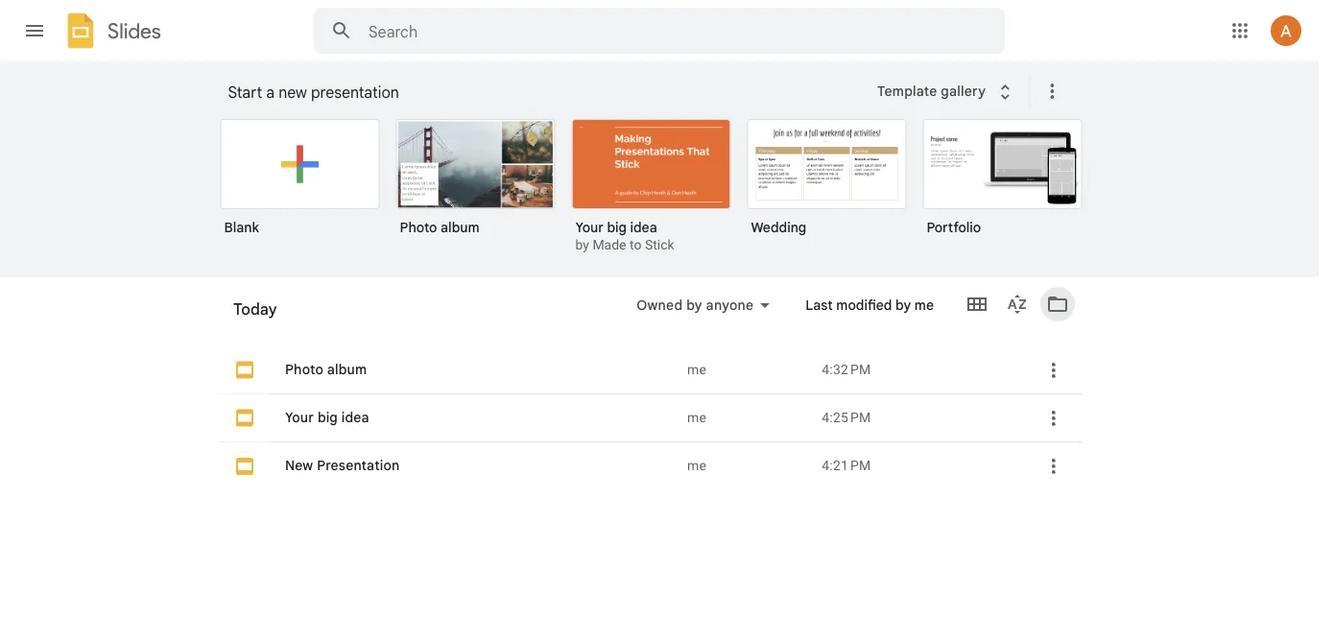 Task type: vqa. For each thing, say whether or not it's contained in the screenshot.
eighth menu item from right
no



Task type: locate. For each thing, give the bounding box(es) containing it.
0 horizontal spatial big
[[318, 409, 338, 426]]

photo album for the bottommost 'photo album' option
[[285, 361, 367, 378]]

your inside the "your big idea by made to stick"
[[575, 219, 604, 236]]

1 horizontal spatial album
[[441, 219, 480, 236]]

album
[[441, 219, 480, 236], [327, 361, 367, 378]]

0 horizontal spatial your
[[285, 409, 314, 426]]

your big idea
[[285, 409, 369, 426]]

me inside new presentation option
[[687, 458, 706, 474]]

last right owned
[[728, 308, 755, 325]]

modified up 4:32 pm
[[836, 297, 892, 313]]

0 vertical spatial owned by me element
[[687, 360, 806, 380]]

4:25 pm
[[822, 410, 871, 426]]

your
[[575, 219, 604, 236], [285, 409, 314, 426]]

idea inside the "your big idea by made to stick"
[[630, 219, 657, 236]]

2 owned by me element from the top
[[687, 408, 806, 428]]

photo
[[400, 219, 437, 236], [285, 361, 323, 378]]

1 vertical spatial photo album
[[285, 361, 367, 378]]

search image
[[322, 12, 361, 50]]

big
[[607, 219, 627, 236], [318, 409, 338, 426]]

1 horizontal spatial your
[[575, 219, 604, 236]]

1 vertical spatial photo
[[285, 361, 323, 378]]

wedding
[[751, 219, 806, 236]]

stick
[[645, 237, 674, 253]]

a
[[266, 83, 275, 102]]

None search field
[[314, 8, 1005, 54]]

blank
[[224, 219, 259, 236]]

owned by me element
[[687, 360, 806, 380], [687, 408, 806, 428], [687, 456, 806, 476]]

big for your big idea by made to stick
[[607, 219, 627, 236]]

photo album for the top 'photo album' option
[[400, 219, 480, 236]]

idea
[[630, 219, 657, 236], [341, 409, 369, 426]]

wedding option
[[747, 119, 907, 250]]

by right owned
[[686, 297, 702, 313]]

me inside 'photo album' option
[[687, 362, 706, 378]]

owned by me element for photo album
[[687, 360, 806, 380]]

0 vertical spatial photo
[[400, 219, 437, 236]]

0 horizontal spatial photo album
[[285, 361, 367, 378]]

your up the new
[[285, 409, 314, 426]]

1 owned by me element from the top
[[687, 360, 806, 380]]

big inside the "your big idea by made to stick"
[[607, 219, 627, 236]]

photo album up your big idea
[[285, 361, 367, 378]]

1 vertical spatial photo album option
[[218, 268, 1082, 617]]

photo up your big idea
[[285, 361, 323, 378]]

1 vertical spatial your
[[285, 409, 314, 426]]

today heading
[[218, 277, 595, 339]]

1 vertical spatial owned by me element
[[687, 408, 806, 428]]

modified right anyone
[[758, 308, 814, 325]]

me for new presentation
[[687, 458, 706, 474]]

new
[[285, 457, 313, 474]]

last modified by me
[[805, 297, 934, 313], [728, 308, 856, 325]]

by
[[575, 237, 589, 253], [686, 297, 702, 313], [896, 297, 911, 313], [818, 308, 833, 325]]

last up 4:32 pm
[[805, 297, 833, 313]]

0 vertical spatial photo album
[[400, 219, 480, 236]]

photo album
[[400, 219, 480, 236], [285, 361, 367, 378]]

template
[[877, 83, 937, 100]]

1 vertical spatial idea
[[341, 409, 369, 426]]

1 horizontal spatial photo
[[400, 219, 437, 236]]

4:21 pm
[[822, 458, 871, 474]]

your big idea by made to stick
[[575, 219, 674, 253]]

list box
[[220, 115, 1103, 278], [218, 268, 1082, 617]]

Search bar text field
[[369, 22, 957, 41]]

big up new presentation
[[318, 409, 338, 426]]

last
[[805, 297, 833, 313], [728, 308, 755, 325]]

last opened by me 4:25 pm element
[[822, 408, 1013, 428]]

me inside your big idea option
[[687, 410, 706, 426]]

idea up presentation
[[341, 409, 369, 426]]

photo up today heading
[[400, 219, 437, 236]]

to
[[630, 237, 642, 253]]

by inside the "your big idea by made to stick"
[[575, 237, 589, 253]]

portfolio
[[927, 219, 981, 236]]

0 vertical spatial idea
[[630, 219, 657, 236]]

2 vertical spatial owned by me element
[[687, 456, 806, 476]]

1 vertical spatial album
[[327, 361, 367, 378]]

owned by anyone
[[637, 297, 754, 313]]

1 horizontal spatial modified
[[836, 297, 892, 313]]

0 vertical spatial big
[[607, 219, 627, 236]]

last opened by me 4:32 pm element
[[822, 360, 1013, 380]]

today for last modified by me
[[233, 299, 277, 319]]

1 today from the top
[[233, 299, 277, 319]]

your for your big idea
[[285, 409, 314, 426]]

made to stick link
[[593, 237, 674, 253]]

3 owned by me element from the top
[[687, 456, 806, 476]]

1 horizontal spatial idea
[[630, 219, 657, 236]]

0 horizontal spatial photo
[[285, 361, 323, 378]]

0 horizontal spatial album
[[327, 361, 367, 378]]

1 horizontal spatial photo album
[[400, 219, 480, 236]]

0 vertical spatial your big idea option
[[572, 119, 731, 255]]

photo album option
[[396, 119, 555, 250], [218, 268, 1082, 617]]

list box containing blank
[[220, 115, 1103, 278]]

1 vertical spatial big
[[318, 409, 338, 426]]

idea for your big idea by made to stick
[[630, 219, 657, 236]]

today
[[233, 299, 277, 319], [233, 307, 272, 324]]

today inside today heading
[[233, 299, 277, 319]]

1 horizontal spatial big
[[607, 219, 627, 236]]

2 today from the top
[[233, 307, 272, 324]]

your big idea option
[[572, 119, 731, 255], [218, 316, 1082, 617]]

template gallery
[[877, 83, 986, 100]]

anyone
[[706, 297, 754, 313]]

1 horizontal spatial last
[[805, 297, 833, 313]]

idea up to
[[630, 219, 657, 236]]

list box containing photo album
[[218, 268, 1082, 617]]

modified
[[836, 297, 892, 313], [758, 308, 814, 325]]

photo album up today heading
[[400, 219, 480, 236]]

0 vertical spatial your
[[575, 219, 604, 236]]

big up made
[[607, 219, 627, 236]]

by inside dropdown button
[[686, 297, 702, 313]]

0 vertical spatial album
[[441, 219, 480, 236]]

more actions. image
[[1037, 80, 1064, 103]]

owned by me element for new presentation
[[687, 456, 806, 476]]

0 horizontal spatial idea
[[341, 409, 369, 426]]

0 horizontal spatial last
[[728, 308, 755, 325]]

by left made
[[575, 237, 589, 253]]

start a new presentation
[[228, 83, 399, 102]]

your up made
[[575, 219, 604, 236]]

blank option
[[220, 119, 380, 250]]

me
[[915, 297, 934, 313], [837, 308, 856, 325], [687, 362, 706, 378], [687, 410, 706, 426], [687, 458, 706, 474]]



Task type: describe. For each thing, give the bounding box(es) containing it.
new presentation option
[[218, 365, 1082, 617]]

start a new presentation heading
[[228, 61, 865, 123]]

0 horizontal spatial modified
[[758, 308, 814, 325]]

me for your big idea
[[687, 410, 706, 426]]

presentation
[[317, 457, 400, 474]]

me for photo album
[[687, 362, 706, 378]]

new presentation
[[285, 457, 400, 474]]

big for your big idea
[[318, 409, 338, 426]]

slides
[[107, 18, 161, 44]]

owned
[[637, 297, 683, 313]]

0 vertical spatial photo album option
[[396, 119, 555, 250]]

owned by me element for your big idea
[[687, 408, 806, 428]]

last opened by me 4:21 pm element
[[822, 456, 1013, 476]]

1 vertical spatial your big idea option
[[218, 316, 1082, 617]]

by up last opened by me 4:32 pm element
[[896, 297, 911, 313]]

portfolio option
[[923, 119, 1082, 250]]

presentation
[[311, 83, 399, 102]]

slides link
[[61, 12, 161, 54]]

photo for the top 'photo album' option
[[400, 219, 437, 236]]

idea for your big idea
[[341, 409, 369, 426]]

start
[[228, 83, 262, 102]]

4:32 pm
[[822, 362, 871, 378]]

photo for the bottommost 'photo album' option
[[285, 361, 323, 378]]

by up 4:32 pm
[[818, 308, 833, 325]]

new
[[279, 83, 307, 102]]

your for your big idea by made to stick
[[575, 219, 604, 236]]

made
[[593, 237, 626, 253]]

main menu image
[[23, 19, 46, 42]]

template gallery button
[[865, 74, 1029, 108]]

owned by anyone button
[[624, 294, 782, 317]]

gallery
[[941, 83, 986, 100]]

today for photo album
[[233, 307, 272, 324]]



